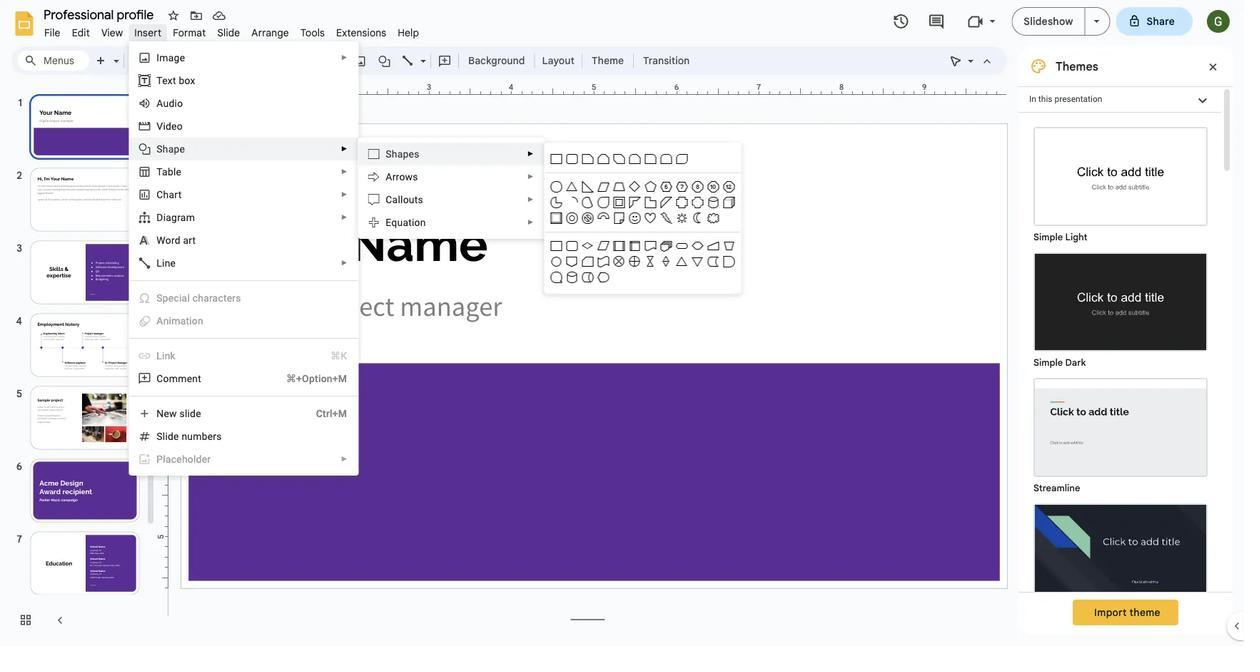 Task type: vqa. For each thing, say whether or not it's contained in the screenshot.


Task type: locate. For each thing, give the bounding box(es) containing it.
menu bar containing file
[[39, 19, 425, 42]]

c up d
[[157, 189, 163, 201]]

3 menu item from the top
[[129, 345, 358, 368]]

cell right flowchart: direct access storage icon
[[611, 270, 627, 286]]

streamline
[[1034, 483, 1081, 494]]

1 row from the top
[[549, 151, 737, 167]]

menu item up nimation
[[129, 287, 358, 310]]

4 menu item from the top
[[129, 448, 358, 471]]

shapes s element
[[386, 148, 424, 160]]

menu item down numbers
[[129, 448, 358, 471]]

simple for simple light
[[1034, 232, 1063, 243]]

tools menu item
[[295, 24, 331, 41]]

1 horizontal spatial s
[[386, 148, 392, 160]]

menu item
[[129, 287, 358, 310], [129, 310, 358, 333], [129, 345, 358, 368], [129, 448, 358, 471]]

transition
[[643, 54, 690, 67]]

navigation
[[0, 81, 157, 647]]

0 vertical spatial a
[[157, 97, 163, 109]]

simple inside option
[[1034, 357, 1063, 369]]

numbers
[[182, 431, 222, 443]]

animation a element
[[157, 315, 208, 327]]

e quation
[[386, 217, 426, 228]]

folded corner image
[[611, 211, 627, 226]]

edit
[[72, 26, 90, 39]]

themes application
[[0, 0, 1244, 647]]

moon image
[[690, 211, 706, 226]]

flowchart: sort image
[[658, 254, 674, 270]]

flowchart: data image
[[596, 238, 611, 254]]

► for hape
[[341, 145, 348, 153]]

arc image
[[564, 195, 580, 211]]

option group
[[1019, 113, 1222, 647]]

can image
[[706, 195, 721, 211]]

e
[[174, 431, 179, 443]]

cell down flowchart: terminator image at top right
[[674, 270, 690, 286]]

laceholder
[[163, 454, 211, 466]]

►
[[341, 54, 348, 62], [341, 145, 348, 153], [527, 150, 534, 158], [341, 168, 348, 176], [527, 173, 534, 181], [341, 191, 348, 199], [527, 196, 534, 204], [341, 213, 348, 222], [527, 218, 534, 227], [341, 259, 348, 267], [341, 456, 348, 464]]

view menu item
[[96, 24, 129, 41]]

cell right flowchart: display image
[[627, 270, 643, 286]]

s hapes
[[386, 148, 420, 160]]

menu
[[108, 0, 359, 476], [358, 138, 545, 239], [544, 143, 741, 294]]

a inside menu item
[[157, 315, 163, 327]]

regular pentagon image
[[643, 179, 658, 195]]

simple inside radio
[[1034, 232, 1063, 243]]

flowchart: alternate process image
[[564, 238, 580, 254]]

option group containing simple light
[[1019, 113, 1222, 647]]

table b element
[[157, 166, 186, 178]]

characters
[[193, 292, 241, 304]]

⌘k element
[[313, 349, 347, 363]]

i
[[157, 52, 159, 64]]

row
[[549, 151, 737, 167], [549, 179, 737, 195], [549, 195, 737, 211], [549, 211, 737, 226], [549, 238, 737, 254], [549, 254, 737, 270], [549, 270, 737, 286]]

menu containing i
[[108, 0, 359, 476]]

ta
[[157, 166, 168, 178]]

6 row from the top
[[549, 254, 737, 270]]

box
[[179, 75, 195, 86]]

diamond image
[[627, 179, 643, 195]]

transition button
[[637, 50, 696, 71]]

d iagram
[[157, 212, 195, 223]]

cell down flowchart: manual operation image
[[721, 270, 737, 286]]

2 vertical spatial a
[[157, 315, 163, 327]]

presentation
[[1055, 94, 1103, 104]]

cloud image
[[706, 211, 721, 226]]

► for iagram
[[341, 213, 348, 222]]

chord image
[[580, 195, 596, 211]]

snip single corner rectangle image
[[580, 151, 596, 167]]

flowchart: document image
[[643, 238, 658, 254]]

arrows a element
[[386, 171, 422, 183]]

tools
[[301, 26, 325, 39]]

flowchart: summing junction image
[[611, 254, 627, 270]]

light
[[1066, 232, 1088, 243]]

import
[[1095, 607, 1127, 619]]

flowchart: internal storage image
[[627, 238, 643, 254]]

simple dark
[[1034, 357, 1086, 369]]

dark
[[1066, 357, 1086, 369]]

a for u
[[157, 97, 163, 109]]

0 horizontal spatial art
[[169, 189, 182, 201]]

► for allouts
[[527, 196, 534, 204]]

0 horizontal spatial s
[[157, 143, 163, 155]]

flowchart: card image
[[580, 254, 596, 270]]

special characters c element
[[157, 292, 245, 304]]

ta b le
[[157, 166, 181, 178]]

⌘+option+m element
[[269, 372, 347, 386]]

flowchart: delay image
[[721, 254, 737, 270]]

ideo
[[163, 120, 183, 132]]

dio
[[169, 97, 183, 109]]

2 menu item from the top
[[129, 310, 358, 333]]

heptagon image
[[674, 179, 690, 195]]

cell down flowchart: document image
[[643, 270, 658, 286]]

s up the a rrows
[[386, 148, 392, 160]]

3 cell from the left
[[643, 270, 658, 286]]

half frame image
[[627, 195, 643, 211]]

ord
[[165, 235, 180, 246]]

right triangle image
[[580, 179, 596, 195]]

2 cell from the left
[[627, 270, 643, 286]]

0 horizontal spatial c
[[157, 189, 163, 201]]

in
[[1030, 94, 1037, 104]]

simple left dark
[[1034, 357, 1063, 369]]

spe c ial characters
[[157, 292, 241, 304]]

flowchart: or image
[[627, 254, 643, 270]]

Star checkbox
[[163, 6, 183, 26]]

simple left light
[[1034, 232, 1063, 243]]

cell
[[611, 270, 627, 286], [627, 270, 643, 286], [643, 270, 658, 286], [674, 270, 690, 286], [721, 270, 737, 286]]

view
[[101, 26, 123, 39]]

art right the ord
[[183, 235, 196, 246]]

1 vertical spatial art
[[183, 235, 196, 246]]

menu containing s
[[358, 138, 545, 239]]

e
[[386, 217, 391, 228]]

► for hapes
[[527, 150, 534, 158]]

nimation
[[163, 315, 203, 327]]

insert
[[134, 26, 161, 39]]

round single corner rectangle image
[[643, 151, 658, 167]]

► for laceholder
[[341, 456, 348, 464]]

plaque image
[[690, 195, 706, 211]]

theme
[[592, 54, 624, 67]]

co m ment
[[157, 373, 201, 385]]

1 horizontal spatial art
[[183, 235, 196, 246]]

1 simple from the top
[[1034, 232, 1063, 243]]

"no" symbol image
[[580, 211, 596, 226]]

h
[[163, 189, 169, 201]]

main toolbar
[[89, 50, 697, 71]]

arrange
[[252, 26, 289, 39]]

comment m element
[[157, 373, 206, 385]]

1 vertical spatial simple
[[1034, 357, 1063, 369]]

mode and view toolbar
[[945, 46, 999, 75]]

a left dio
[[157, 97, 163, 109]]

art up d iagram at top
[[169, 189, 182, 201]]

parallelogram image
[[596, 179, 611, 195]]

s for hape
[[157, 143, 163, 155]]

u
[[163, 97, 169, 109]]

a down s hapes
[[386, 171, 392, 183]]

rrows
[[392, 171, 418, 183]]

lin k
[[157, 350, 176, 362]]

c for allouts
[[386, 194, 392, 206]]

1 vertical spatial a
[[386, 171, 392, 183]]

cube image
[[721, 195, 737, 211]]

2 row from the top
[[549, 179, 737, 195]]

l shape image
[[643, 195, 658, 211]]

Simple Light radio
[[1027, 120, 1215, 647]]

s
[[157, 143, 163, 155], [386, 148, 392, 160]]

slideshow
[[1024, 15, 1073, 27]]

0 vertical spatial art
[[169, 189, 182, 201]]

flowchart: magnetic disk image
[[564, 270, 580, 286]]

a down the spe
[[157, 315, 163, 327]]

menu item up ment
[[129, 345, 358, 368]]

2 simple from the top
[[1034, 357, 1063, 369]]

m
[[169, 373, 178, 385]]

menu item containing spe
[[129, 287, 358, 310]]

theme
[[1130, 607, 1161, 619]]

sun image
[[674, 211, 690, 226]]

1 cell from the left
[[611, 270, 627, 286]]

simple
[[1034, 232, 1063, 243], [1034, 357, 1063, 369]]

oval image
[[549, 179, 564, 195]]

0 vertical spatial simple
[[1034, 232, 1063, 243]]

layout
[[542, 54, 575, 67]]

1 horizontal spatial c
[[386, 194, 392, 206]]

t ext box
[[157, 75, 195, 86]]

lin
[[157, 350, 170, 362]]

s down v
[[157, 143, 163, 155]]

1 menu item from the top
[[129, 287, 358, 310]]

insert image image
[[352, 51, 369, 71]]

menu bar
[[39, 19, 425, 42]]

c
[[157, 189, 163, 201], [386, 194, 392, 206]]

7 row from the top
[[549, 270, 737, 286]]

equation e element
[[386, 217, 430, 228]]

trapezoid image
[[611, 179, 627, 195]]

menu item down characters
[[129, 310, 358, 333]]

5 row from the top
[[549, 238, 737, 254]]

octagon image
[[690, 179, 706, 195]]

c up the e
[[386, 194, 392, 206]]

new slide with layout image
[[110, 51, 119, 56]]

flowchart: multidocument image
[[658, 238, 674, 254]]

background button
[[462, 50, 532, 71]]

file menu item
[[39, 24, 66, 41]]

focus image
[[1035, 505, 1207, 602]]

menu bar inside menu bar banner
[[39, 19, 425, 42]]

a
[[157, 97, 163, 109], [386, 171, 392, 183], [157, 315, 163, 327]]

ext
[[162, 75, 176, 86]]

in this presentation tab
[[1019, 86, 1222, 113]]



Task type: describe. For each thing, give the bounding box(es) containing it.
extensions
[[336, 26, 386, 39]]

menu item containing p
[[129, 448, 358, 471]]

art for c h art
[[169, 189, 182, 201]]

decagon image
[[706, 179, 721, 195]]

co
[[157, 373, 169, 385]]

insert menu item
[[129, 24, 167, 41]]

ew
[[164, 408, 177, 420]]

flowchart: preparation image
[[690, 238, 706, 254]]

arrange menu item
[[246, 24, 295, 41]]

navigation inside themes application
[[0, 81, 157, 647]]

block arc image
[[596, 211, 611, 226]]

menu item containing lin
[[129, 345, 358, 368]]

menu item containing a
[[129, 310, 358, 333]]

file
[[44, 26, 60, 39]]

n
[[157, 408, 164, 420]]

b
[[168, 166, 173, 178]]

smiley face image
[[627, 211, 643, 226]]

donut image
[[564, 211, 580, 226]]

a rrows
[[386, 171, 418, 183]]

option group inside "themes" section
[[1019, 113, 1222, 647]]

import theme button
[[1073, 600, 1179, 626]]

pie image
[[549, 195, 564, 211]]

new slide n element
[[157, 408, 205, 420]]

hape
[[163, 143, 185, 155]]

slide numbers e element
[[157, 431, 226, 443]]

slide menu item
[[212, 24, 246, 41]]

round diagonal corner rectangle image
[[674, 151, 690, 167]]

cross image
[[674, 195, 690, 211]]

flowchart: punched tape image
[[596, 254, 611, 270]]

a nimation
[[157, 315, 203, 327]]

flowchart: terminator image
[[674, 238, 690, 254]]

flowchart: decision image
[[580, 238, 596, 254]]

simple for simple dark
[[1034, 357, 1063, 369]]

mage
[[159, 52, 185, 64]]

slid e numbers
[[157, 431, 222, 443]]

t
[[157, 75, 162, 86]]

format menu item
[[167, 24, 212, 41]]

ctrl+m
[[316, 408, 347, 420]]

placeholder p element
[[157, 454, 215, 466]]

flowchart: extract image
[[674, 254, 690, 270]]

s hape
[[157, 143, 185, 155]]

flowchart: predefined process image
[[611, 238, 627, 254]]

d
[[157, 212, 163, 223]]

theme button
[[585, 50, 631, 71]]

art for w ord art
[[183, 235, 196, 246]]

diagram d element
[[157, 212, 199, 223]]

rectangle image
[[549, 151, 564, 167]]

shape s element
[[157, 143, 189, 155]]

a u dio
[[157, 97, 183, 109]]

frame image
[[611, 195, 627, 211]]

Menus field
[[18, 51, 89, 71]]

teardrop image
[[596, 195, 611, 211]]

heart image
[[643, 211, 658, 226]]

flowchart: collate image
[[643, 254, 658, 270]]

allouts
[[392, 194, 423, 206]]

p
[[157, 454, 163, 466]]

ment
[[178, 373, 201, 385]]

link k element
[[157, 350, 180, 362]]

help
[[398, 26, 419, 39]]

snip diagonal corner rectangle image
[[611, 151, 627, 167]]

slide
[[180, 408, 201, 420]]

edit menu item
[[66, 24, 96, 41]]

w
[[157, 235, 165, 246]]

flowchart: sequential access storage image
[[549, 270, 564, 286]]

c
[[174, 292, 179, 304]]

text box t element
[[157, 75, 200, 86]]

triangle image
[[564, 179, 580, 195]]

import theme
[[1095, 607, 1161, 619]]

flowchart: connector image
[[549, 254, 564, 270]]

snip and round single corner rectangle image
[[627, 151, 643, 167]]

line
[[157, 257, 176, 269]]

lightning bolt image
[[658, 211, 674, 226]]

presentation options image
[[1094, 20, 1100, 23]]

flowchart: off-page connector image
[[564, 254, 580, 270]]

le
[[173, 166, 181, 178]]

this
[[1039, 94, 1053, 104]]

w ord art
[[157, 235, 196, 246]]

background
[[468, 54, 525, 67]]

ial
[[179, 292, 190, 304]]

slideshow button
[[1012, 7, 1086, 36]]

chart h element
[[157, 189, 186, 201]]

share button
[[1116, 7, 1193, 36]]

video v element
[[157, 120, 187, 132]]

Simple Dark radio
[[1027, 246, 1215, 371]]

flowchart: direct access storage image
[[580, 270, 596, 286]]

help menu item
[[392, 24, 425, 41]]

a for rrows
[[386, 171, 392, 183]]

flowchart: process image
[[549, 238, 564, 254]]

flowchart: manual operation image
[[721, 238, 737, 254]]

a for nimation
[[157, 315, 163, 327]]

3 row from the top
[[549, 195, 737, 211]]

► for mage
[[341, 54, 348, 62]]

Streamline radio
[[1027, 371, 1215, 497]]

Focus radio
[[1027, 497, 1215, 623]]

share
[[1147, 15, 1175, 27]]

slid
[[157, 431, 174, 443]]

hexagon image
[[658, 179, 674, 195]]

in this presentation
[[1030, 94, 1103, 104]]

c h art
[[157, 189, 182, 201]]

c for h
[[157, 189, 163, 201]]

themes section
[[1019, 46, 1233, 647]]

iagram
[[163, 212, 195, 223]]

k
[[170, 350, 176, 362]]

image i element
[[157, 52, 189, 64]]

v ideo
[[157, 120, 183, 132]]

v
[[157, 120, 163, 132]]

snip same side corner rectangle image
[[596, 151, 611, 167]]

⌘+option+m
[[286, 373, 347, 385]]

round same side corner rectangle image
[[658, 151, 674, 167]]

select line image
[[417, 51, 426, 56]]

ctrl+m element
[[299, 407, 347, 421]]

flowchart: display image
[[596, 270, 611, 286]]

dodecagon image
[[721, 179, 737, 195]]

themes
[[1056, 59, 1099, 74]]

s for hapes
[[386, 148, 392, 160]]

4 cell from the left
[[674, 270, 690, 286]]

5 cell from the left
[[721, 270, 737, 286]]

Rename text field
[[39, 6, 162, 23]]

bevel image
[[549, 211, 564, 226]]

hapes
[[392, 148, 420, 160]]

► for quation
[[527, 218, 534, 227]]

audio u element
[[157, 97, 187, 109]]

extensions menu item
[[331, 24, 392, 41]]

menu bar banner
[[0, 0, 1244, 647]]

shape image
[[377, 51, 393, 71]]

i mage
[[157, 52, 185, 64]]

⌘k
[[331, 350, 347, 362]]

layout button
[[538, 50, 579, 71]]

flowchart: manual input image
[[706, 238, 721, 254]]

line q element
[[157, 257, 180, 269]]

simple light
[[1034, 232, 1088, 243]]

c allouts
[[386, 194, 423, 206]]

4 row from the top
[[549, 211, 737, 226]]

diagonal stripe image
[[658, 195, 674, 211]]

n ew slide
[[157, 408, 201, 420]]

rounded rectangle image
[[564, 151, 580, 167]]

quation
[[391, 217, 426, 228]]

flowchart: stored data image
[[706, 254, 721, 270]]

format
[[173, 26, 206, 39]]

callouts c element
[[386, 194, 428, 206]]

p laceholder
[[157, 454, 211, 466]]

spe
[[157, 292, 174, 304]]

slide
[[217, 26, 240, 39]]

word art w element
[[157, 235, 200, 246]]

flowchart: merge image
[[690, 254, 706, 270]]

► for rrows
[[527, 173, 534, 181]]



